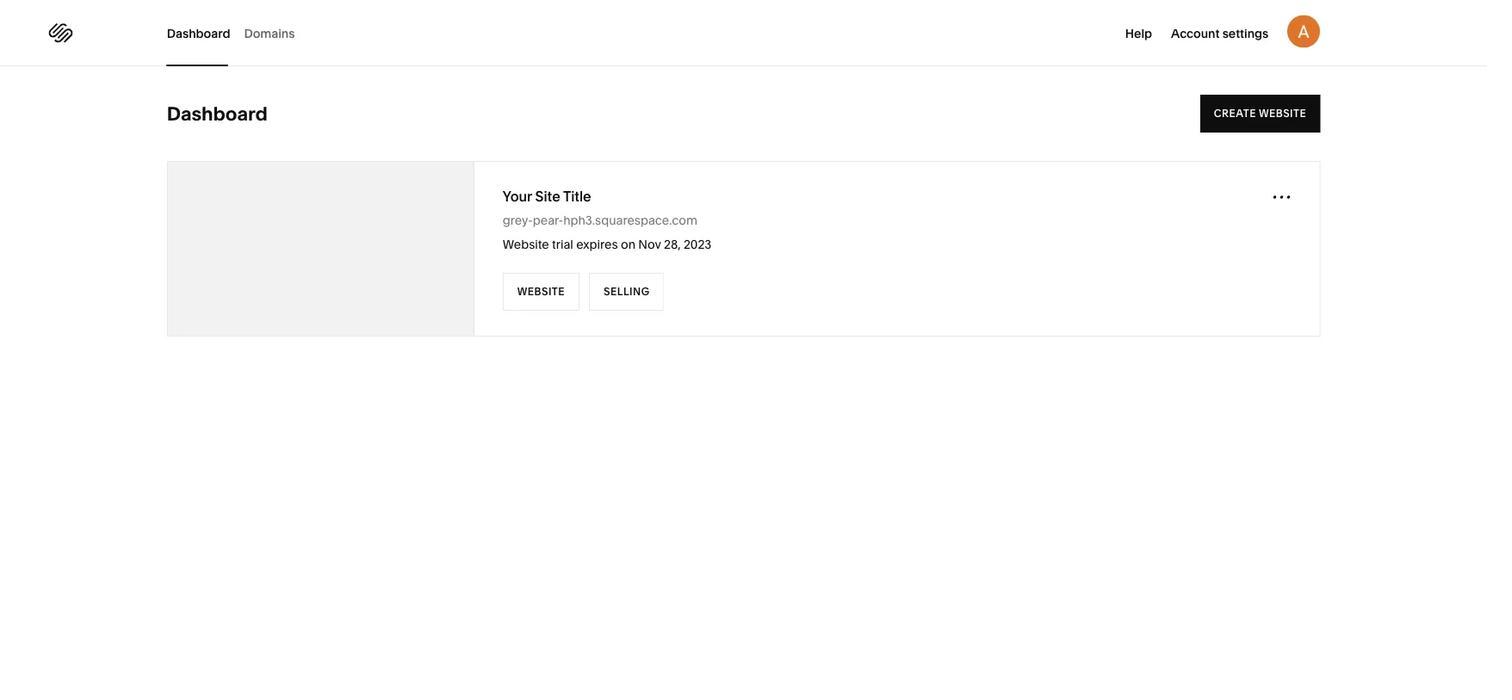 Task type: locate. For each thing, give the bounding box(es) containing it.
website
[[503, 237, 549, 252], [517, 286, 565, 298]]

dashboard
[[167, 26, 230, 40], [167, 102, 268, 125]]

2023
[[684, 237, 712, 252]]

help
[[1126, 26, 1152, 41]]

dashboard left domains button
[[167, 26, 230, 40]]

domains button
[[244, 0, 295, 66]]

create website
[[1214, 107, 1307, 120]]

dashboard down dashboard 'button'
[[167, 102, 268, 125]]

expires
[[576, 237, 618, 252]]

website down grey-
[[503, 237, 549, 252]]

your
[[503, 188, 532, 205]]

trial
[[552, 237, 573, 252]]

dashboard inside tab list
[[167, 26, 230, 40]]

1 dashboard from the top
[[167, 26, 230, 40]]

1 vertical spatial website
[[517, 286, 565, 298]]

0 vertical spatial dashboard
[[167, 26, 230, 40]]

0 vertical spatial website
[[503, 237, 549, 252]]

dashboard button
[[167, 0, 230, 66]]

tab list
[[167, 0, 309, 66]]

settings
[[1223, 26, 1269, 41]]

1 vertical spatial dashboard
[[167, 102, 268, 125]]

2 dashboard from the top
[[167, 102, 268, 125]]

website down trial
[[517, 286, 565, 298]]

account settings link
[[1171, 24, 1269, 41]]

create
[[1214, 107, 1257, 120]]

grey-
[[503, 213, 533, 228]]

on
[[621, 237, 636, 252]]

your site title link
[[503, 187, 591, 206]]



Task type: describe. For each thing, give the bounding box(es) containing it.
grey-pear-hph3.squarespace.com
[[503, 213, 698, 228]]

website for website
[[517, 286, 565, 298]]

account settings
[[1171, 26, 1269, 41]]

tab list containing dashboard
[[167, 0, 309, 66]]

website trial expires on nov 28, 2023
[[503, 237, 712, 252]]

selling link
[[589, 273, 665, 311]]

nov
[[639, 237, 661, 252]]

28,
[[664, 237, 681, 252]]

website for website trial expires on nov 28, 2023
[[503, 237, 549, 252]]

site
[[535, 188, 560, 205]]

hph3.squarespace.com
[[563, 213, 698, 228]]

create website link
[[1200, 95, 1321, 133]]

website
[[1259, 107, 1307, 120]]

website link
[[503, 273, 580, 311]]

domains
[[244, 26, 295, 40]]

pear-
[[533, 213, 563, 228]]

account
[[1171, 26, 1220, 41]]

your site title
[[503, 188, 591, 205]]

title
[[563, 188, 591, 205]]

selling
[[604, 286, 650, 298]]

help link
[[1126, 24, 1152, 41]]



Task type: vqa. For each thing, say whether or not it's contained in the screenshot.
grey-
yes



